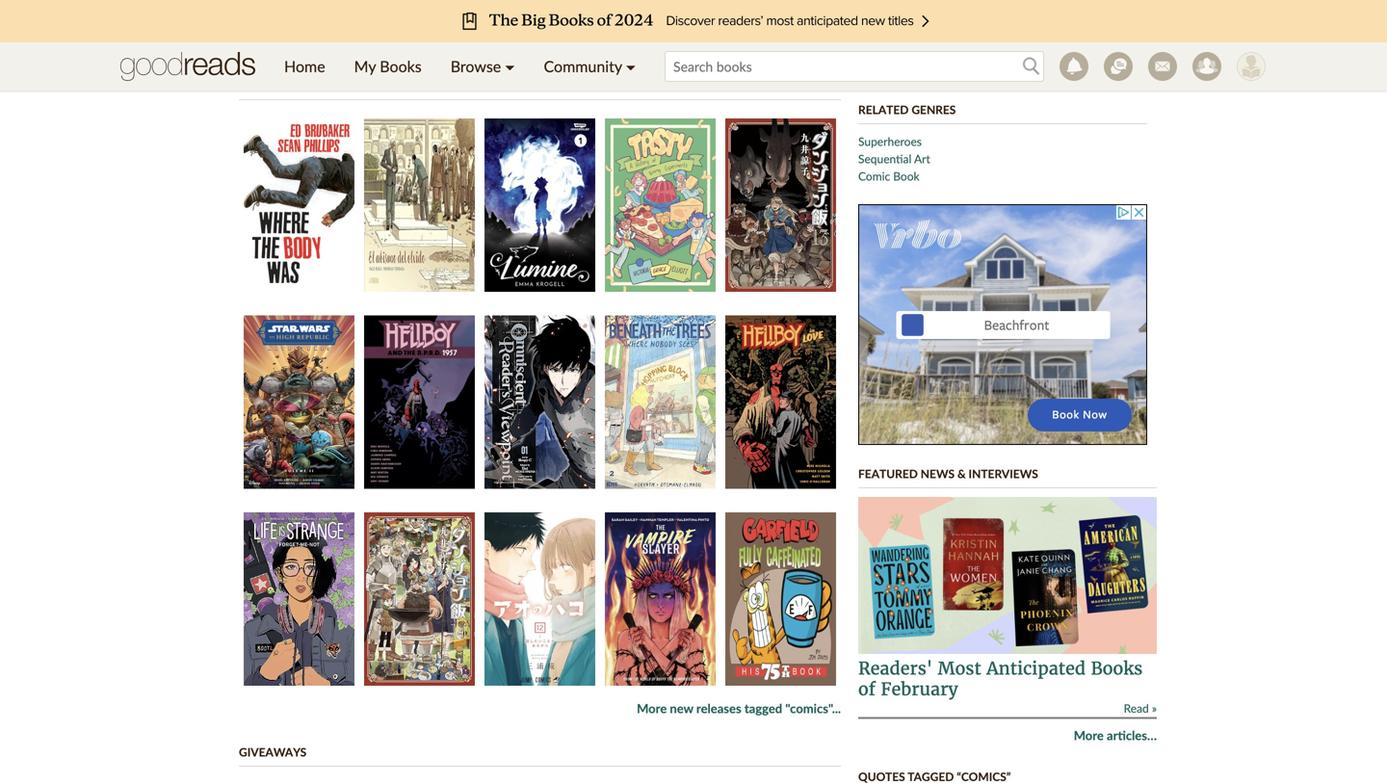 Task type: vqa. For each thing, say whether or not it's contained in the screenshot.
topmost WANT TO READ button
no



Task type: describe. For each thing, give the bounding box(es) containing it.
notifications image
[[1060, 52, 1089, 81]]

ダンジョン飯 14 [dungeon meshi 14] (delicious in dungeon, #14) image
[[364, 513, 475, 686]]

written
[[533, 21, 575, 37]]

readers' most anticipated books of february link
[[859, 658, 1143, 701]]

my books
[[354, 57, 422, 76]]

community ▾ button
[[530, 42, 651, 91]]

panels
[[529, 3, 567, 20]]

a comic book or comicbook, also called comic magazine or simply comic, is a publication that consists of comic art in the form of sequential juxtaposed panels that represent individual scenes. panels are often accompanied by brief descriptive prose and written narrative, usually dialog contained in word balloons emblematic of the comics art form.
[[239, 0, 835, 54]]

descriptive
[[403, 21, 468, 37]]

comic
[[859, 169, 891, 183]]

comics
[[402, 38, 443, 54]]

news
[[921, 467, 955, 481]]

new releases tagged "comics" link
[[239, 79, 430, 93]]

emblematic
[[292, 38, 360, 54]]

»
[[1153, 702, 1158, 716]]

art
[[915, 152, 931, 166]]

of inside readers' most anticipated books of february read »
[[859, 679, 876, 701]]

browse ▾ button
[[436, 42, 530, 91]]

called
[[436, 0, 470, 2]]

comic book link
[[859, 169, 920, 183]]

vampire slayer, the vol. 4 image
[[605, 513, 716, 686]]

1 vertical spatial the
[[379, 38, 399, 54]]

sequential
[[397, 3, 458, 20]]

form.
[[466, 38, 498, 54]]

brief
[[373, 21, 400, 37]]

superheroes
[[859, 134, 922, 148]]

2 or from the left
[[571, 0, 583, 2]]

sequential
[[859, 152, 912, 166]]

individual
[[658, 3, 715, 20]]

menu containing home
[[270, 42, 651, 91]]

アオのハコ 12 [ao no hako 12] image
[[485, 513, 596, 686]]

superheroes link
[[859, 134, 922, 148]]

friend requests image
[[1193, 52, 1222, 81]]

star wars: the high republic adventures, vol. 2 (star wars: the high republic adventures) image
[[244, 316, 355, 489]]

home
[[284, 57, 325, 76]]

Search for books to add to your shelves search field
[[665, 51, 1045, 82]]

0 horizontal spatial that
[[571, 3, 595, 20]]

▾ for browse ▾
[[505, 57, 515, 76]]

accompanied
[[274, 21, 352, 37]]

of up brief
[[381, 3, 393, 20]]

comicbook,
[[338, 0, 406, 2]]

community
[[544, 57, 622, 76]]

new
[[670, 701, 694, 717]]

panels
[[764, 3, 803, 20]]

...more link
[[501, 38, 541, 54]]

by
[[355, 21, 369, 37]]

my books link
[[340, 42, 436, 91]]

dialog
[[682, 21, 718, 37]]

a
[[681, 0, 688, 2]]

hellboy in love image
[[726, 316, 837, 489]]

my group discussions image
[[1105, 52, 1133, 81]]

also
[[409, 0, 433, 2]]

Search books text field
[[665, 51, 1045, 82]]

represent
[[598, 3, 654, 20]]

more for more articles…
[[1074, 728, 1104, 744]]

more new releases tagged "comics"...
[[637, 701, 841, 717]]

comic up juxtaposed
[[474, 0, 509, 2]]

more new releases tagged "comics"... link
[[637, 701, 841, 717]]

anticipated
[[987, 658, 1086, 680]]

...more
[[501, 38, 541, 54]]

related genres
[[859, 103, 957, 117]]

more articles… link
[[1074, 727, 1158, 745]]

tagged
[[745, 701, 783, 717]]

often
[[239, 21, 270, 37]]

releases
[[269, 79, 324, 93]]

publication
[[692, 0, 757, 2]]

beneath the trees where nobody sees #2 (of 6) image
[[605, 316, 716, 489]]

of down a
[[239, 3, 251, 20]]

superheroes sequential art comic book
[[859, 134, 931, 183]]

juxtaposed
[[461, 3, 526, 20]]

my
[[354, 57, 376, 76]]

read
[[1124, 702, 1150, 716]]

comic,
[[628, 0, 666, 2]]

0 horizontal spatial in
[[313, 3, 323, 20]]

tagged
[[326, 79, 372, 93]]

most
[[938, 658, 982, 680]]

more articles…
[[1074, 728, 1158, 744]]

comic right a
[[251, 0, 286, 2]]



Task type: locate. For each thing, give the bounding box(es) containing it.
0 vertical spatial art
[[293, 3, 309, 20]]

featured news & interviews
[[859, 467, 1039, 481]]

are
[[806, 3, 825, 20]]

readers' most anticipated books of february image
[[859, 497, 1158, 654]]

featured
[[859, 467, 918, 481]]

word
[[797, 21, 827, 37]]

▾ inside "popup button"
[[505, 57, 515, 76]]

genres
[[912, 103, 957, 117]]

▾
[[505, 57, 515, 76], [626, 57, 636, 76]]

of left february
[[859, 679, 876, 701]]

related
[[859, 103, 909, 117]]

▾ for community ▾
[[626, 57, 636, 76]]

tasty: a history of yummy experiments (a graphic novel) image
[[605, 119, 716, 292]]

a
[[239, 0, 248, 2]]

▾ down narrative,
[[626, 57, 636, 76]]

1 or from the left
[[323, 0, 335, 2]]

0 vertical spatial advertisement element
[[859, 0, 1148, 64]]

browse ▾
[[451, 57, 515, 76]]

hellboy and the b.p.r.d.: 1957 image
[[364, 316, 475, 489]]

books up "comics"
[[380, 57, 422, 76]]

that down simply
[[571, 3, 595, 20]]

0 horizontal spatial or
[[323, 0, 335, 2]]

garfield fully caffeinated: his 75th book image
[[726, 513, 837, 686]]

menu
[[270, 42, 651, 91]]

0 vertical spatial more
[[637, 701, 667, 717]]

the down brief
[[379, 38, 399, 54]]

or left simply
[[571, 0, 583, 2]]

0 horizontal spatial ▾
[[505, 57, 515, 76]]

new
[[239, 79, 267, 93]]

articles…
[[1107, 728, 1158, 744]]

▾ inside dropdown button
[[626, 57, 636, 76]]

readers'
[[859, 658, 933, 680]]

0 horizontal spatial books
[[380, 57, 422, 76]]

more left new
[[637, 701, 667, 717]]

0 horizontal spatial more
[[637, 701, 667, 717]]

is
[[669, 0, 678, 2]]

1 vertical spatial advertisement element
[[859, 204, 1148, 445]]

lumine volume one (lumine, #1) image
[[485, 119, 596, 292]]

home link
[[270, 42, 340, 91]]

giveaways link
[[239, 746, 307, 760]]

art down descriptive
[[446, 38, 463, 54]]

book
[[894, 169, 920, 183]]

featured news & interviews link
[[859, 467, 1039, 481]]

in down panels
[[783, 21, 794, 37]]

el abismo del olvido image
[[364, 119, 475, 292]]

sequential art link
[[859, 152, 931, 166]]

magazine
[[512, 0, 567, 2]]

1 horizontal spatial the
[[379, 38, 399, 54]]

0 vertical spatial in
[[313, 3, 323, 20]]

new releases tagged "comics"
[[239, 79, 430, 93]]

book
[[289, 0, 319, 2]]

0 horizontal spatial the
[[327, 3, 346, 20]]

in down book on the left top
[[313, 3, 323, 20]]

"comics"...
[[786, 701, 841, 717]]

2 advertisement element from the top
[[859, 204, 1148, 445]]

1 vertical spatial art
[[446, 38, 463, 54]]

books
[[380, 57, 422, 76], [1092, 658, 1143, 680]]

1 vertical spatial books
[[1092, 658, 1143, 680]]

more left articles…
[[1074, 728, 1104, 744]]

of
[[239, 3, 251, 20], [381, 3, 393, 20], [364, 38, 376, 54], [859, 679, 876, 701]]

readers' most anticipated books of february read »
[[859, 658, 1158, 716]]

0 vertical spatial books
[[380, 57, 422, 76]]

1 horizontal spatial in
[[783, 21, 794, 37]]

comic up often at the top
[[254, 3, 289, 20]]

read » link
[[1124, 702, 1158, 716]]

1 vertical spatial in
[[783, 21, 794, 37]]

balloons
[[239, 38, 288, 54]]

community ▾
[[544, 57, 636, 76]]

form
[[350, 3, 378, 20]]

books inside menu
[[380, 57, 422, 76]]

of down by
[[364, 38, 376, 54]]

1 horizontal spatial that
[[761, 0, 785, 2]]

inbox image
[[1149, 52, 1178, 81]]

prose
[[472, 21, 504, 37]]

1 vertical spatial that
[[571, 3, 595, 20]]

1 horizontal spatial ▾
[[626, 57, 636, 76]]

simply
[[587, 0, 624, 2]]

1 ▾ from the left
[[505, 57, 515, 76]]

more for more new releases tagged "comics"...
[[637, 701, 667, 717]]

0 horizontal spatial art
[[293, 3, 309, 20]]

giveaways
[[239, 746, 307, 760]]

art down book on the left top
[[293, 3, 309, 20]]

1 horizontal spatial art
[[446, 38, 463, 54]]

usually
[[638, 21, 679, 37]]

1 horizontal spatial more
[[1074, 728, 1104, 744]]

art
[[293, 3, 309, 20], [446, 38, 463, 54]]

1 vertical spatial more
[[1074, 728, 1104, 744]]

books inside readers' most anticipated books of february read »
[[1092, 658, 1143, 680]]

or
[[323, 0, 335, 2], [571, 0, 583, 2]]

browse
[[451, 57, 501, 76]]

1 advertisement element from the top
[[859, 0, 1148, 64]]

february
[[881, 679, 959, 701]]

contained
[[721, 21, 779, 37]]

2 ▾ from the left
[[626, 57, 636, 76]]

where the body was image
[[244, 119, 355, 292]]

ダンジョン飯 13 [dungeon meshi 13] (delicious in dungeon, #13) image
[[726, 119, 837, 292]]

1 horizontal spatial or
[[571, 0, 583, 2]]

"comics"
[[375, 79, 430, 93]]

consists
[[788, 0, 835, 2]]

that
[[761, 0, 785, 2], [571, 3, 595, 20]]

releases
[[697, 701, 742, 717]]

interviews
[[969, 467, 1039, 481]]

comic
[[251, 0, 286, 2], [474, 0, 509, 2], [254, 3, 289, 20]]

0 vertical spatial the
[[327, 3, 346, 20]]

advertisement element
[[859, 0, 1148, 64], [859, 204, 1148, 445]]

the
[[327, 3, 346, 20], [379, 38, 399, 54]]

in
[[313, 3, 323, 20], [783, 21, 794, 37]]

or right book on the left top
[[323, 0, 335, 2]]

that up panels
[[761, 0, 785, 2]]

narrative,
[[579, 21, 635, 37]]

life is strange: forget-me-not #1 image
[[244, 513, 355, 686]]

omniscient reader's viewpoint, vol. 1 (omniscient reader's viewpoint, 1) image
[[485, 316, 596, 489]]

the left "form"
[[327, 3, 346, 20]]

&
[[958, 467, 966, 481]]

1 horizontal spatial books
[[1092, 658, 1143, 680]]

0 vertical spatial that
[[761, 0, 785, 2]]

and
[[508, 21, 530, 37]]

books up read
[[1092, 658, 1143, 680]]

ruby anderson image
[[1238, 52, 1266, 81]]

scenes.
[[718, 3, 761, 20]]

▾ down ...more
[[505, 57, 515, 76]]

more
[[637, 701, 667, 717], [1074, 728, 1104, 744]]



